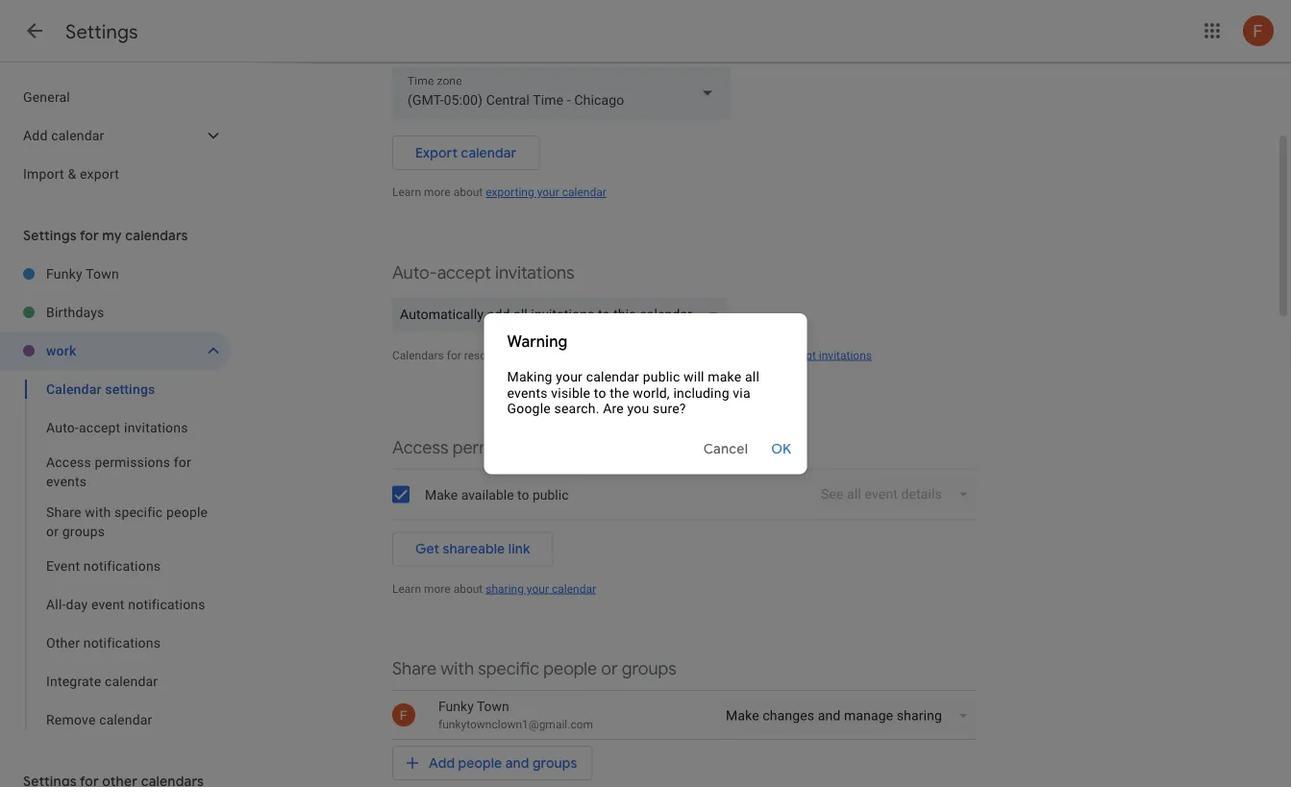 Task type: describe. For each thing, give the bounding box(es) containing it.
auto-accept invitations inside settings for my calendars tree
[[46, 420, 188, 436]]

people inside settings for my calendars tree
[[166, 505, 208, 520]]

get
[[416, 541, 440, 558]]

to inside making your calendar public will make all events visible to the world, including via google search. are you sure?
[[594, 385, 607, 401]]

the
[[610, 385, 630, 401]]

will
[[684, 369, 705, 385]]

settings for my calendars
[[23, 227, 188, 244]]

sharing your calendar link
[[486, 582, 596, 596]]

other notifications
[[46, 635, 161, 651]]

search.
[[555, 401, 600, 417]]

1 vertical spatial learn
[[662, 349, 691, 362]]

making
[[507, 369, 553, 385]]

go back image
[[23, 19, 46, 42]]

specific inside 'share with specific people or groups'
[[114, 505, 163, 520]]

share inside group
[[46, 505, 81, 520]]

1 vertical spatial events
[[577, 437, 629, 459]]

calendar inside making your calendar public will make all events visible to the world, including via google search. are you sure?
[[586, 369, 640, 385]]

2 auto- from the left
[[756, 349, 782, 362]]

funky for funky town funkytownclown1@gmail.com
[[439, 699, 474, 715]]

sure?
[[653, 401, 686, 417]]

0 horizontal spatial to
[[518, 487, 529, 503]]

including
[[674, 385, 730, 401]]

remove calendar
[[46, 712, 152, 728]]

birthdays link
[[46, 293, 231, 332]]

add people and groups
[[429, 755, 578, 772]]

import
[[23, 166, 64, 182]]

make
[[425, 487, 458, 503]]

funky town funkytownclown1@gmail.com
[[439, 699, 594, 732]]

day
[[66, 597, 88, 613]]

settings for settings
[[65, 19, 138, 44]]

1 vertical spatial share
[[392, 658, 437, 681]]

calendars for resources can auto-accept invitations. learn more about auto-accept invitations
[[392, 349, 872, 362]]

export calendar
[[416, 144, 517, 162]]

settings heading
[[65, 19, 138, 44]]

1 horizontal spatial or
[[602, 658, 618, 681]]

learn more about exporting your calendar
[[392, 186, 607, 199]]

warning
[[507, 332, 568, 352]]

funky for funky town
[[46, 266, 82, 282]]

all-
[[46, 597, 66, 613]]

ok
[[772, 441, 792, 458]]

access inside access permissions for events
[[46, 454, 91, 470]]

world,
[[633, 385, 670, 401]]

town for funky town funkytownclown1@gmail.com
[[477, 699, 510, 715]]

1 vertical spatial share with specific people or groups
[[392, 658, 677, 681]]

calendar down the other notifications
[[105, 674, 158, 690]]

about for sharing your calendar
[[454, 582, 483, 596]]

exporting
[[486, 186, 534, 199]]

calendar right sharing
[[552, 582, 596, 596]]

1 horizontal spatial access permissions for events
[[392, 437, 629, 459]]

work tree item
[[0, 332, 231, 370]]

remove
[[46, 712, 96, 728]]

google
[[507, 401, 551, 417]]

link
[[509, 541, 531, 558]]

accept inside group
[[79, 420, 121, 436]]

export
[[80, 166, 119, 182]]

1 auto- from the left
[[539, 349, 566, 362]]

birthdays tree item
[[0, 293, 231, 332]]

make available to public
[[425, 487, 569, 503]]

my
[[102, 227, 122, 244]]

event
[[91, 597, 125, 613]]

2 horizontal spatial people
[[544, 658, 598, 681]]

making your calendar public will make all events visible to the world, including via google search. are you sure?
[[507, 369, 760, 417]]

calendars
[[392, 349, 444, 362]]

learn for learn more about exporting your calendar
[[392, 186, 421, 199]]

or inside 'share with specific people or groups'
[[46, 524, 59, 540]]

notifications for event notifications
[[84, 558, 161, 574]]

general
[[23, 89, 70, 105]]

more for learn more about exporting your calendar
[[424, 186, 451, 199]]

visible
[[551, 385, 591, 401]]

1 vertical spatial about
[[723, 349, 753, 362]]

0 vertical spatial auto-accept invitations
[[392, 262, 575, 284]]

events inside access permissions for events
[[46, 474, 87, 490]]

shareable
[[443, 541, 505, 558]]



Task type: locate. For each thing, give the bounding box(es) containing it.
settings up funky town
[[23, 227, 77, 244]]

event
[[46, 558, 80, 574]]

tree containing general
[[0, 78, 231, 193]]

1 horizontal spatial auto-accept invitations
[[392, 262, 575, 284]]

2 horizontal spatial invitations
[[819, 349, 872, 362]]

0 vertical spatial share with specific people or groups
[[46, 505, 208, 540]]

0 horizontal spatial town
[[86, 266, 119, 282]]

calendar down "invitations."
[[586, 369, 640, 385]]

are
[[603, 401, 624, 417]]

1 horizontal spatial town
[[477, 699, 510, 715]]

0 horizontal spatial specific
[[114, 505, 163, 520]]

with up event notifications
[[85, 505, 111, 520]]

about for exporting your calendar
[[454, 186, 483, 199]]

sharing
[[486, 582, 524, 596]]

specific up funky town funkytownclown1@gmail.com
[[478, 658, 540, 681]]

auto- down the work
[[46, 420, 79, 436]]

more down get in the left bottom of the page
[[424, 582, 451, 596]]

work
[[46, 343, 76, 359]]

auto-accept invitations down learn more about exporting your calendar
[[392, 262, 575, 284]]

2 vertical spatial people
[[458, 755, 502, 772]]

to right available
[[518, 487, 529, 503]]

funkytownclown1@gmail.com
[[439, 719, 594, 732]]

0 vertical spatial events
[[507, 385, 548, 401]]

events down the 'are'
[[577, 437, 629, 459]]

1 vertical spatial people
[[544, 658, 598, 681]]

2 vertical spatial notifications
[[83, 635, 161, 651]]

warning alert dialog
[[484, 313, 807, 474]]

0 horizontal spatial auto-
[[539, 349, 566, 362]]

2 horizontal spatial events
[[577, 437, 629, 459]]

funky town tree item
[[0, 255, 231, 293]]

0 horizontal spatial share with specific people or groups
[[46, 505, 208, 540]]

public
[[643, 369, 680, 385], [533, 487, 569, 503]]

1 vertical spatial or
[[602, 658, 618, 681]]

group containing auto-accept invitations
[[0, 370, 231, 740]]

or
[[46, 524, 59, 540], [602, 658, 618, 681]]

available
[[461, 487, 514, 503]]

0 vertical spatial your
[[537, 186, 560, 199]]

accept
[[437, 262, 491, 284], [566, 349, 600, 362], [782, 349, 816, 362], [79, 420, 121, 436]]

1 horizontal spatial groups
[[533, 755, 578, 772]]

funky up birthdays
[[46, 266, 82, 282]]

learn
[[392, 186, 421, 199], [662, 349, 691, 362], [392, 582, 421, 596]]

1 horizontal spatial share with specific people or groups
[[392, 658, 677, 681]]

calendar down the integrate calendar
[[99, 712, 152, 728]]

settings for my calendars tree
[[0, 255, 231, 740]]

notifications down all-day event notifications
[[83, 635, 161, 651]]

more up will
[[694, 349, 720, 362]]

settings for settings for my calendars
[[23, 227, 77, 244]]

0 vertical spatial invitations
[[495, 262, 575, 284]]

calendar up learn more about exporting your calendar
[[461, 144, 517, 162]]

1 horizontal spatial access
[[392, 437, 449, 459]]

1 vertical spatial settings
[[23, 227, 77, 244]]

2 vertical spatial learn
[[392, 582, 421, 596]]

events
[[507, 385, 548, 401], [577, 437, 629, 459], [46, 474, 87, 490]]

1 vertical spatial with
[[441, 658, 474, 681]]

1 vertical spatial to
[[518, 487, 529, 503]]

with
[[85, 505, 111, 520], [441, 658, 474, 681]]

calendar
[[461, 144, 517, 162], [562, 186, 607, 199], [586, 369, 640, 385], [552, 582, 596, 596], [105, 674, 158, 690], [99, 712, 152, 728]]

auto- inside group
[[46, 420, 79, 436]]

auto- up all
[[756, 349, 782, 362]]

0 horizontal spatial people
[[166, 505, 208, 520]]

about up make
[[723, 349, 753, 362]]

0 horizontal spatial invitations
[[124, 420, 188, 436]]

event notifications
[[46, 558, 161, 574]]

tree
[[0, 78, 231, 193]]

1 horizontal spatial events
[[507, 385, 548, 401]]

2 horizontal spatial groups
[[622, 658, 677, 681]]

0 horizontal spatial with
[[85, 505, 111, 520]]

1 horizontal spatial people
[[458, 755, 502, 772]]

1 horizontal spatial specific
[[478, 658, 540, 681]]

groups inside 'button'
[[533, 755, 578, 772]]

1 vertical spatial specific
[[478, 658, 540, 681]]

settings
[[65, 19, 138, 44], [23, 227, 77, 244]]

your right sharing
[[527, 582, 549, 596]]

people inside 'button'
[[458, 755, 502, 772]]

1 vertical spatial funky
[[439, 699, 474, 715]]

public inside making your calendar public will make all events visible to the world, including via google search. are you sure?
[[643, 369, 680, 385]]

permissions
[[453, 437, 547, 459], [95, 454, 170, 470]]

public for to
[[533, 487, 569, 503]]

town up funkytownclown1@gmail.com
[[477, 699, 510, 715]]

your right "exporting" on the top
[[537, 186, 560, 199]]

funky
[[46, 266, 82, 282], [439, 699, 474, 715]]

funky inside funky town funkytownclown1@gmail.com
[[439, 699, 474, 715]]

notifications
[[84, 558, 161, 574], [128, 597, 206, 613], [83, 635, 161, 651]]

funky up add
[[439, 699, 474, 715]]

0 horizontal spatial access
[[46, 454, 91, 470]]

access
[[392, 437, 449, 459], [46, 454, 91, 470]]

1 vertical spatial public
[[533, 487, 569, 503]]

invitations.
[[603, 349, 659, 362]]

your for exporting
[[537, 186, 560, 199]]

0 vertical spatial settings
[[65, 19, 138, 44]]

cancel
[[704, 441, 749, 458]]

0 vertical spatial to
[[594, 385, 607, 401]]

people
[[166, 505, 208, 520], [544, 658, 598, 681], [458, 755, 502, 772]]

about down export calendar
[[454, 186, 483, 199]]

more for learn more about sharing your calendar
[[424, 582, 451, 596]]

2 vertical spatial events
[[46, 474, 87, 490]]

town down the settings for my calendars
[[86, 266, 119, 282]]

access permissions for events down google
[[392, 437, 629, 459]]

integrate
[[46, 674, 101, 690]]

2 vertical spatial about
[[454, 582, 483, 596]]

share
[[46, 505, 81, 520], [392, 658, 437, 681]]

0 vertical spatial people
[[166, 505, 208, 520]]

auto-
[[539, 349, 566, 362], [756, 349, 782, 362]]

1 vertical spatial auto-
[[46, 420, 79, 436]]

2 vertical spatial groups
[[533, 755, 578, 772]]

accept up ok button
[[782, 349, 816, 362]]

0 horizontal spatial permissions
[[95, 454, 170, 470]]

0 horizontal spatial auto-accept invitations
[[46, 420, 188, 436]]

export
[[416, 144, 458, 162]]

to left the
[[594, 385, 607, 401]]

birthdays
[[46, 304, 104, 320]]

1 vertical spatial groups
[[622, 658, 677, 681]]

auto-accept invitations
[[392, 262, 575, 284], [46, 420, 188, 436]]

with inside 'share with specific people or groups'
[[85, 505, 111, 520]]

accept up visible
[[566, 349, 600, 362]]

2 vertical spatial your
[[527, 582, 549, 596]]

settings right "go back" icon
[[65, 19, 138, 44]]

to
[[594, 385, 607, 401], [518, 487, 529, 503]]

for inside access permissions for events
[[174, 454, 191, 470]]

warning heading
[[507, 331, 784, 354]]

specific
[[114, 505, 163, 520], [478, 658, 540, 681]]

funky town
[[46, 266, 119, 282]]

for
[[80, 227, 99, 244], [447, 349, 462, 362], [550, 437, 573, 459], [174, 454, 191, 470]]

public right available
[[533, 487, 569, 503]]

notifications for other notifications
[[83, 635, 161, 651]]

auto- right the can
[[539, 349, 566, 362]]

learn down export at the left of page
[[392, 186, 421, 199]]

1 horizontal spatial to
[[594, 385, 607, 401]]

1 horizontal spatial public
[[643, 369, 680, 385]]

notifications right event
[[128, 597, 206, 613]]

&
[[68, 166, 76, 182]]

1 vertical spatial your
[[556, 369, 583, 385]]

share with specific people or groups up funky town funkytownclown1@gmail.com
[[392, 658, 677, 681]]

1 horizontal spatial auto-
[[756, 349, 782, 362]]

learn down get in the left bottom of the page
[[392, 582, 421, 596]]

learn up will
[[662, 349, 691, 362]]

access permissions for events inside settings for my calendars tree
[[46, 454, 191, 490]]

town
[[86, 266, 119, 282], [477, 699, 510, 715]]

0 horizontal spatial funky
[[46, 266, 82, 282]]

0 horizontal spatial share
[[46, 505, 81, 520]]

events up event on the bottom of the page
[[46, 474, 87, 490]]

permissions inside access permissions for events
[[95, 454, 170, 470]]

0 horizontal spatial access permissions for events
[[46, 454, 191, 490]]

tree item
[[0, 370, 231, 409]]

share with specific people or groups
[[46, 505, 208, 540], [392, 658, 677, 681]]

your up search.
[[556, 369, 583, 385]]

calendars
[[125, 227, 188, 244]]

more
[[424, 186, 451, 199], [694, 349, 720, 362], [424, 582, 451, 596]]

add
[[429, 755, 455, 772]]

specific up event notifications
[[114, 505, 163, 520]]

can
[[518, 349, 537, 362]]

share with specific people or groups inside group
[[46, 505, 208, 540]]

get shareable link
[[416, 541, 531, 558]]

events down the can
[[507, 385, 548, 401]]

accept down work tree item
[[79, 420, 121, 436]]

exporting your calendar link
[[486, 186, 607, 199]]

0 vertical spatial notifications
[[84, 558, 161, 574]]

1 horizontal spatial invitations
[[495, 262, 575, 284]]

access permissions for events
[[392, 437, 629, 459], [46, 454, 191, 490]]

1 horizontal spatial funky
[[439, 699, 474, 715]]

town inside funky town funkytownclown1@gmail.com
[[477, 699, 510, 715]]

0 vertical spatial about
[[454, 186, 483, 199]]

get shareable link button
[[392, 532, 554, 567]]

0 horizontal spatial auto-
[[46, 420, 79, 436]]

1 horizontal spatial auto-
[[392, 262, 437, 284]]

learn more about sharing your calendar
[[392, 582, 596, 596]]

access permissions for events up event notifications
[[46, 454, 191, 490]]

funky inside tree item
[[46, 266, 82, 282]]

more down export at the left of page
[[424, 186, 451, 199]]

about
[[454, 186, 483, 199], [723, 349, 753, 362], [454, 582, 483, 596]]

0 vertical spatial funky
[[46, 266, 82, 282]]

learn for learn more about sharing your calendar
[[392, 582, 421, 596]]

0 horizontal spatial events
[[46, 474, 87, 490]]

0 vertical spatial learn
[[392, 186, 421, 199]]

with up funky town funkytownclown1@gmail.com
[[441, 658, 474, 681]]

all
[[745, 369, 760, 385]]

0 vertical spatial more
[[424, 186, 451, 199]]

ok button
[[764, 432, 800, 467]]

1 horizontal spatial share
[[392, 658, 437, 681]]

add people and groups button
[[392, 746, 593, 781]]

accept up the resources
[[437, 262, 491, 284]]

0 vertical spatial auto-
[[392, 262, 437, 284]]

town for funky town
[[86, 266, 119, 282]]

public for calendar
[[643, 369, 680, 385]]

cancel button
[[696, 432, 756, 467]]

0 horizontal spatial public
[[533, 487, 569, 503]]

1 vertical spatial invitations
[[819, 349, 872, 362]]

0 vertical spatial or
[[46, 524, 59, 540]]

0 vertical spatial public
[[643, 369, 680, 385]]

0 horizontal spatial or
[[46, 524, 59, 540]]

1 vertical spatial more
[[694, 349, 720, 362]]

town inside tree item
[[86, 266, 119, 282]]

invitations
[[495, 262, 575, 284], [819, 349, 872, 362], [124, 420, 188, 436]]

your
[[537, 186, 560, 199], [556, 369, 583, 385], [527, 582, 549, 596]]

integrate calendar
[[46, 674, 158, 690]]

invitations inside settings for my calendars tree
[[124, 420, 188, 436]]

via
[[733, 385, 751, 401]]

other
[[46, 635, 80, 651]]

0 vertical spatial with
[[85, 505, 111, 520]]

0 vertical spatial share
[[46, 505, 81, 520]]

0 vertical spatial specific
[[114, 505, 163, 520]]

0 vertical spatial town
[[86, 266, 119, 282]]

all-day event notifications
[[46, 597, 206, 613]]

about left sharing
[[454, 582, 483, 596]]

auto- up calendars
[[392, 262, 437, 284]]

auto-
[[392, 262, 437, 284], [46, 420, 79, 436]]

groups
[[62, 524, 105, 540], [622, 658, 677, 681], [533, 755, 578, 772]]

share with specific people or groups up event notifications
[[46, 505, 208, 540]]

0 vertical spatial groups
[[62, 524, 105, 540]]

and
[[506, 755, 530, 772]]

1 horizontal spatial permissions
[[453, 437, 547, 459]]

1 vertical spatial notifications
[[128, 597, 206, 613]]

learn more about auto-accept invitations link
[[662, 349, 872, 362]]

make
[[708, 369, 742, 385]]

calendar right "exporting" on the top
[[562, 186, 607, 199]]

1 horizontal spatial with
[[441, 658, 474, 681]]

group
[[0, 370, 231, 740]]

auto-accept invitations down work tree item
[[46, 420, 188, 436]]

1 vertical spatial town
[[477, 699, 510, 715]]

your for sharing
[[527, 582, 549, 596]]

groups inside settings for my calendars tree
[[62, 524, 105, 540]]

you
[[628, 401, 650, 417]]

1 vertical spatial auto-accept invitations
[[46, 420, 188, 436]]

resources
[[464, 349, 515, 362]]

import & export
[[23, 166, 119, 182]]

0 horizontal spatial groups
[[62, 524, 105, 540]]

work link
[[46, 332, 196, 370]]

notifications up all-day event notifications
[[84, 558, 161, 574]]

events inside making your calendar public will make all events visible to the world, including via google search. are you sure?
[[507, 385, 548, 401]]

2 vertical spatial more
[[424, 582, 451, 596]]

public left will
[[643, 369, 680, 385]]

2 vertical spatial invitations
[[124, 420, 188, 436]]

your inside making your calendar public will make all events visible to the world, including via google search. are you sure?
[[556, 369, 583, 385]]



Task type: vqa. For each thing, say whether or not it's contained in the screenshot.
the bottom Your
yes



